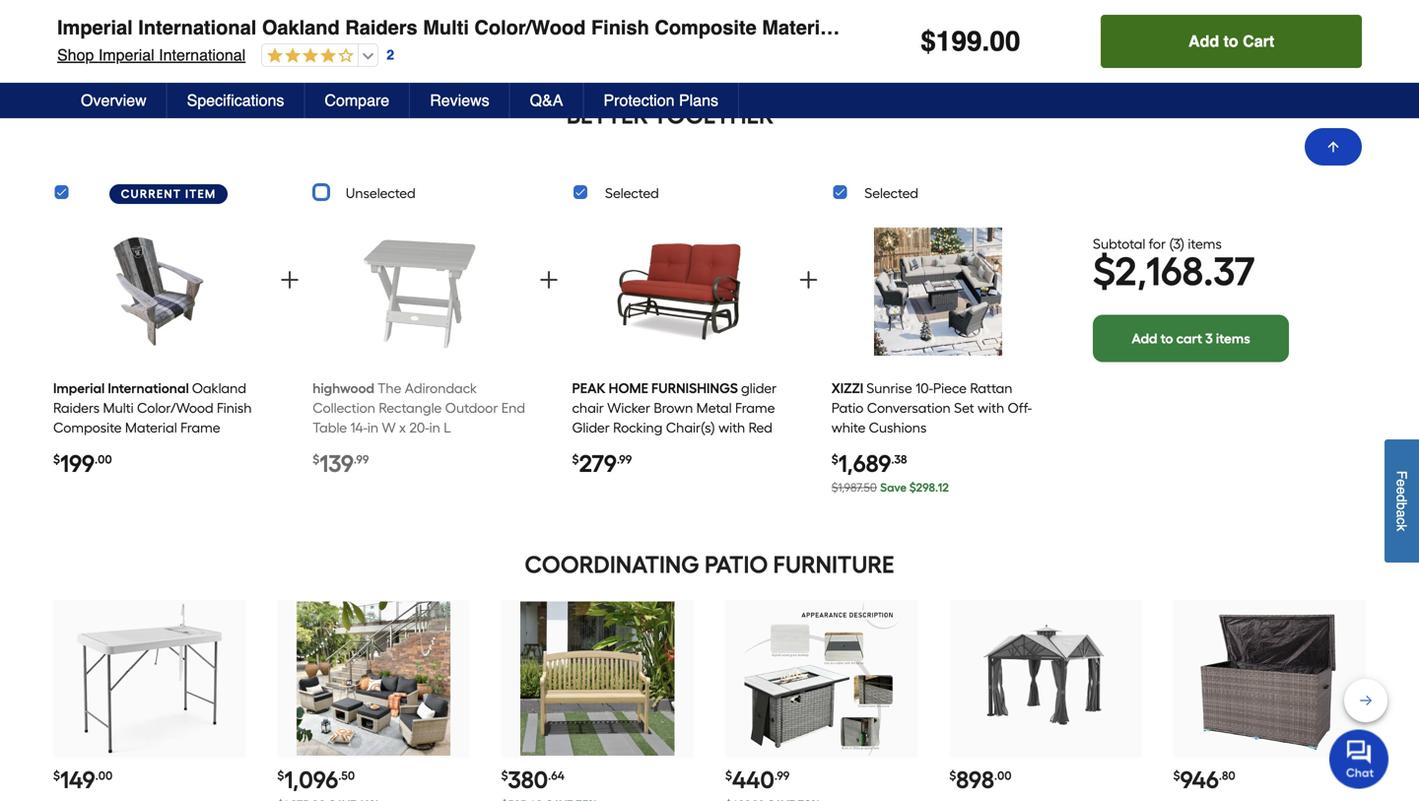 Task type: locate. For each thing, give the bounding box(es) containing it.
2 horizontal spatial seat
[[1288, 16, 1330, 39]]

.99 inside "$ 139 .99"
[[354, 452, 369, 467]]

frame left return
[[842, 16, 901, 39]]

1 vertical spatial to
[[1224, 32, 1239, 50]]

$ inside $ 1,689 .38
[[832, 452, 839, 467]]

0 horizontal spatial material
[[125, 419, 177, 436]]

unselected
[[346, 185, 416, 201]]

1 horizontal spatial chair(s)
[[666, 419, 715, 436]]

material
[[762, 16, 837, 39], [125, 419, 177, 436]]

2 for oakland
[[387, 47, 394, 63]]

0 horizontal spatial add
[[1132, 330, 1158, 347]]

color/wood up q&a
[[475, 16, 586, 39]]

0 vertical spatial raiders
[[345, 16, 418, 39]]

1,096
[[284, 766, 338, 794]]

plus image
[[797, 268, 820, 292]]

$ for $ 898 .00
[[950, 769, 956, 783]]

0 horizontal spatial selected
[[605, 185, 659, 201]]

cushioned
[[613, 439, 681, 456]]

collection
[[313, 399, 376, 416]]

$ for $ 279 .99
[[572, 452, 579, 467]]

$ inside "$ 139 .99"
[[313, 452, 320, 467]]

plus image
[[278, 268, 302, 292], [537, 268, 561, 292]]

to inside return your new, unused item in-store or ship it back to us free of charge.
[[1249, 6, 1260, 21]]

imperial
[[57, 16, 133, 39], [92, 26, 149, 44], [98, 46, 154, 64], [53, 380, 105, 397]]

together
[[653, 101, 774, 129]]

1010
[[260, 1, 290, 17]]

0 horizontal spatial plus image
[[278, 268, 302, 292]]

.
[[982, 26, 990, 57]]

00
[[990, 26, 1021, 57]]

1 vertical spatial slat
[[83, 459, 107, 475]]

items right cart
[[1216, 330, 1251, 347]]

shop imperial international for imperial
[[57, 46, 246, 64]]

1 horizontal spatial raiders
[[345, 16, 418, 39]]

chair(s)
[[1122, 16, 1196, 39], [666, 419, 715, 436], [197, 439, 247, 456]]

return
[[923, 6, 964, 21]]

1 vertical spatial multi
[[103, 399, 134, 416]]

shop imperial international up overview
[[51, 26, 240, 44]]

1 horizontal spatial multi
[[423, 16, 469, 39]]

rocking
[[613, 419, 663, 436]]

to for add to cart 3 items
[[1161, 330, 1174, 347]]

adirondack inside the adirondack collection rectangle outdoor end table 14-in w x 20-in l
[[405, 380, 477, 397]]

0 horizontal spatial chair(s)
[[197, 439, 247, 456]]

2 vertical spatial adirondack
[[122, 439, 194, 456]]

0 horizontal spatial seat
[[111, 459, 140, 475]]

$ inside $ 380 .64
[[501, 769, 508, 783]]

2 horizontal spatial .99
[[775, 769, 790, 783]]

return your new, unused item in-store or ship it back to us free of charge.
[[923, 6, 1322, 41]]

0 horizontal spatial oakland
[[192, 380, 246, 397]]

0 vertical spatial seat
[[1288, 16, 1330, 39]]

.00 inside the $ 898 .00
[[994, 769, 1012, 783]]

1 vertical spatial 4 stars image
[[262, 47, 354, 66]]

1 horizontal spatial seat
[[684, 439, 713, 456]]

0 vertical spatial shop imperial international
[[51, 26, 240, 44]]

1 vertical spatial items
[[1216, 330, 1251, 347]]

.00 inside $ 199 .00
[[95, 452, 112, 467]]

.64
[[548, 769, 565, 783]]

current item
[[121, 187, 216, 201]]

add
[[1189, 32, 1219, 50], [1132, 330, 1158, 347]]

0 vertical spatial add
[[1189, 32, 1219, 50]]

rattan
[[970, 380, 1013, 397]]

199 down imperial international
[[60, 449, 95, 478]]

finish inside oakland raiders multi color/wood finish composite material frame stationary adirondack chair(s) with slat seat
[[217, 399, 252, 416]]

$ 139 .99
[[313, 449, 369, 478]]

1 horizontal spatial adirondack
[[405, 380, 477, 397]]

1 horizontal spatial frame
[[735, 399, 775, 416]]

protection plans
[[604, 91, 719, 109]]

seat right us
[[1288, 16, 1330, 39]]

shop imperial international
[[51, 26, 240, 44], [57, 46, 246, 64]]

2 vertical spatial to
[[1161, 330, 1174, 347]]

$ for $ 139 .99
[[313, 452, 320, 467]]

2 plus image from the left
[[537, 268, 561, 292]]

composite up $ 199 .00
[[53, 419, 122, 436]]

0 vertical spatial chair(s)
[[1122, 16, 1196, 39]]

color/wood down imperial international
[[137, 399, 213, 416]]

amazonia 26-in w x 35-in h brown teak love seat bench image
[[521, 602, 675, 756]]

multi up the "reviews"
[[423, 16, 469, 39]]

$ inside $ 946 .80
[[1174, 769, 1180, 783]]

0 horizontal spatial stationary
[[53, 439, 118, 456]]

0 horizontal spatial 199
[[60, 449, 95, 478]]

metal
[[697, 399, 732, 416]]

sunrise
[[867, 380, 912, 397]]

slat
[[1247, 16, 1283, 39], [83, 459, 107, 475]]

compare
[[325, 91, 390, 109]]

with down rattan
[[978, 399, 1005, 416]]

$ inside $ 149 .00
[[53, 769, 60, 783]]

items right )
[[1188, 236, 1222, 252]]

patio down xizzi
[[832, 399, 864, 416]]

to
[[1249, 6, 1260, 21], [1224, 32, 1239, 50], [1161, 330, 1174, 347]]

0 vertical spatial slat
[[1247, 16, 1283, 39]]

wellfor rectangle outdoor cooking table 23-in w x 45-in l image
[[72, 602, 226, 756]]

0 horizontal spatial finish
[[217, 399, 252, 416]]

the
[[378, 380, 402, 397]]

199 for .00
[[60, 449, 95, 478]]

arrow up image
[[1326, 139, 1342, 155]]

oakland right imperial international
[[192, 380, 246, 397]]

1 vertical spatial add
[[1132, 330, 1158, 347]]

0 horizontal spatial .99
[[354, 452, 369, 467]]

0 vertical spatial shop
[[51, 26, 88, 44]]

to for add to cart
[[1224, 32, 1239, 50]]

$1,987.50 save $ 298.12
[[832, 480, 949, 495]]

chair
[[572, 399, 604, 416]]

0 vertical spatial patio
[[832, 399, 864, 416]]

frame
[[842, 16, 901, 39], [735, 399, 775, 416], [180, 419, 220, 436]]

1 horizontal spatial .99
[[617, 452, 632, 467]]

1 horizontal spatial oakland
[[262, 16, 340, 39]]

2 horizontal spatial to
[[1249, 6, 1260, 21]]

199 inside list item
[[60, 449, 95, 478]]

frame down glider at the top of page
[[735, 399, 775, 416]]

0 horizontal spatial multi
[[103, 399, 134, 416]]

imperial inside 199 list item
[[53, 380, 105, 397]]

1 vertical spatial raiders
[[53, 399, 100, 416]]

overview
[[81, 91, 147, 109]]

to inside button
[[1224, 32, 1239, 50]]

protection plans button
[[584, 83, 739, 118]]

1 vertical spatial shop imperial international
[[57, 46, 246, 64]]

l
[[444, 419, 451, 436]]

oakland raiders multi color/wood finish composite material frame stationary adirondack chair(s) with slat seat
[[53, 380, 252, 475]]

1 vertical spatial color/wood
[[137, 399, 213, 416]]

e up d
[[1394, 479, 1410, 487]]

2 vertical spatial chair(s)
[[197, 439, 247, 456]]

199 for .
[[936, 26, 982, 57]]

plus image for 139
[[537, 268, 561, 292]]

seat down imperial international
[[111, 459, 140, 475]]

add down it
[[1189, 32, 1219, 50]]

in left w
[[368, 419, 379, 436]]

440
[[732, 766, 775, 794]]

2
[[381, 26, 388, 42], [387, 47, 394, 63]]

1 vertical spatial chair(s)
[[666, 419, 715, 436]]

1,689
[[839, 449, 891, 478]]

save
[[880, 480, 907, 495]]

0 horizontal spatial frame
[[180, 419, 220, 436]]

0 vertical spatial to
[[1249, 6, 1260, 21]]

$ inside $ 199 .00
[[53, 452, 60, 467]]

xizzi artemis 6-piece wicker patio conversation set with black cushions image
[[297, 602, 451, 756]]

adirondack inside oakland raiders multi color/wood finish composite material frame stationary adirondack chair(s) with slat seat
[[122, 439, 194, 456]]

1 horizontal spatial 3
[[1206, 330, 1213, 347]]

0 horizontal spatial in
[[368, 419, 379, 436]]

149
[[60, 766, 95, 794]]

$ for $ 946 .80
[[1174, 769, 1180, 783]]

e up b on the right bottom
[[1394, 487, 1410, 495]]

compare button
[[305, 83, 410, 118]]

seat
[[1288, 16, 1330, 39], [684, 439, 713, 456], [111, 459, 140, 475]]

0 horizontal spatial to
[[1161, 330, 1174, 347]]

1 vertical spatial finish
[[217, 399, 252, 416]]

add for add to cart 3 items
[[1132, 330, 1158, 347]]

3 right for
[[1174, 236, 1181, 252]]

to left us
[[1249, 6, 1260, 21]]

0 vertical spatial stationary
[[907, 16, 1003, 39]]

finish
[[591, 16, 649, 39], [217, 399, 252, 416]]

with inside glider chair wicker brown metal frame glider rocking chair(s) with red olefin cushioned seat
[[719, 419, 745, 436]]

1 horizontal spatial selected
[[865, 185, 919, 201]]

1 vertical spatial frame
[[735, 399, 775, 416]]

your
[[968, 6, 995, 21]]

1 e from the top
[[1394, 479, 1410, 487]]

$ inside $ 279 .99
[[572, 452, 579, 467]]

highwood
[[313, 380, 375, 397]]

e
[[1394, 479, 1410, 487], [1394, 487, 1410, 495]]

511-
[[233, 1, 260, 17]]

for
[[1149, 236, 1166, 252]]

$ inside $ 1,096 .50
[[277, 769, 284, 783]]

1 vertical spatial 2
[[387, 47, 394, 63]]

imperial international oakland raiders multi color/wood finish composite material frame stationary adirondack chair(s) with slat seat image
[[96, 220, 224, 363]]

1 selected from the left
[[605, 185, 659, 201]]

.99 inside $ 440 .99
[[775, 769, 790, 783]]

plus image for 199
[[278, 268, 302, 292]]

to left cart
[[1161, 330, 1174, 347]]

item
[[185, 187, 216, 201]]

patio
[[832, 399, 864, 416], [705, 550, 768, 579]]

.99
[[354, 452, 369, 467], [617, 452, 632, 467], [775, 769, 790, 783]]

.37
[[1204, 248, 1255, 295]]

1 horizontal spatial in
[[429, 419, 440, 436]]

0 horizontal spatial raiders
[[53, 399, 100, 416]]

0 vertical spatial 199
[[936, 26, 982, 57]]

1 horizontal spatial material
[[762, 16, 837, 39]]

material inside oakland raiders multi color/wood finish composite material frame stationary adirondack chair(s) with slat seat
[[125, 419, 177, 436]]

0 vertical spatial items
[[1188, 236, 1222, 252]]

1 vertical spatial material
[[125, 419, 177, 436]]

.00 inside $ 149 .00
[[95, 769, 113, 783]]

$ inside subtotal for ( 3 ) items $ 2,168 .37
[[1093, 248, 1115, 295]]

1 vertical spatial patio
[[705, 550, 768, 579]]

seat down metal
[[684, 439, 713, 456]]

international
[[138, 16, 257, 39], [153, 26, 240, 44], [159, 46, 246, 64], [108, 380, 189, 397]]

in left the l
[[429, 419, 440, 436]]

x
[[399, 419, 406, 436]]

1 vertical spatial shop
[[57, 46, 94, 64]]

learn
[[973, 25, 1008, 41]]

q&a
[[530, 91, 563, 109]]

(
[[1169, 236, 1174, 252]]

$ inside $ 440 .99
[[725, 769, 732, 783]]

0 horizontal spatial slat
[[83, 459, 107, 475]]

0 horizontal spatial patio
[[705, 550, 768, 579]]

0 vertical spatial 3
[[1174, 236, 1181, 252]]

0 horizontal spatial 3
[[1174, 236, 1181, 252]]

1 horizontal spatial to
[[1224, 32, 1239, 50]]

1 horizontal spatial finish
[[591, 16, 649, 39]]

0 vertical spatial 4 stars image
[[256, 26, 348, 45]]

highwood the adirondack collection rectangle outdoor end table 14-in w x 20-in l image
[[355, 220, 483, 363]]

items
[[1188, 236, 1222, 252], [1216, 330, 1251, 347]]

.00 for 898
[[994, 769, 1012, 783]]

0 horizontal spatial adirondack
[[122, 439, 194, 456]]

$ 149 .00
[[53, 766, 113, 794]]

.99 for 139
[[354, 452, 369, 467]]

199 down return
[[936, 26, 982, 57]]

c
[[1394, 518, 1410, 524]]

$
[[921, 26, 936, 57], [1093, 248, 1115, 295], [53, 452, 60, 467], [313, 452, 320, 467], [572, 452, 579, 467], [832, 452, 839, 467], [909, 480, 916, 495], [53, 769, 60, 783], [277, 769, 284, 783], [501, 769, 508, 783], [725, 769, 732, 783], [950, 769, 956, 783], [1174, 769, 1180, 783]]

shop imperial international up overview button
[[57, 46, 246, 64]]

raiders down imperial international
[[53, 399, 100, 416]]

patio inside heading
[[705, 550, 768, 579]]

sunrise 10-piece rattan patio conversation set with off- white cushions
[[832, 380, 1032, 436]]

frame inside glider chair wicker brown metal frame glider rocking chair(s) with red olefin cushioned seat
[[735, 399, 775, 416]]

0 vertical spatial adirondack
[[1008, 16, 1116, 39]]

4 stars image for oakland
[[262, 47, 354, 66]]

1 vertical spatial stationary
[[53, 439, 118, 456]]

add left cart
[[1132, 330, 1158, 347]]

1 horizontal spatial plus image
[[537, 268, 561, 292]]

composite up the plans
[[655, 16, 757, 39]]

1 vertical spatial oakland
[[192, 380, 246, 397]]

with down metal
[[719, 419, 745, 436]]

4 stars image
[[256, 26, 348, 45], [262, 47, 354, 66]]

chair(s) inside oakland raiders multi color/wood finish composite material frame stationary adirondack chair(s) with slat seat
[[197, 439, 247, 456]]

.00 for 149
[[95, 769, 113, 783]]

ship
[[1176, 6, 1201, 21]]

1 horizontal spatial 199
[[936, 26, 982, 57]]

patio inside sunrise 10-piece rattan patio conversation set with off- white cushions
[[832, 399, 864, 416]]

0 horizontal spatial composite
[[53, 419, 122, 436]]

3 inside subtotal for ( 3 ) items $ 2,168 .37
[[1174, 236, 1181, 252]]

add inside button
[[1189, 32, 1219, 50]]

20-
[[409, 419, 429, 436]]

chat invite button image
[[1330, 729, 1390, 789]]

glider
[[572, 419, 610, 436]]

1 horizontal spatial patio
[[832, 399, 864, 416]]

adirondack
[[1008, 16, 1116, 39], [405, 380, 477, 397], [122, 439, 194, 456]]

raiders up compare at the left
[[345, 16, 418, 39]]

1 vertical spatial seat
[[684, 439, 713, 456]]

$ for $ 440 .99
[[725, 769, 732, 783]]

frame down imperial international
[[180, 419, 220, 436]]

table
[[313, 419, 347, 436]]

2 for 1010
[[381, 26, 388, 42]]

oakland right 511- on the left top of page
[[262, 16, 340, 39]]

patio left furniture
[[705, 550, 768, 579]]

slat inside oakland raiders multi color/wood finish composite material frame stationary adirondack chair(s) with slat seat
[[83, 459, 107, 475]]

1 plus image from the left
[[278, 268, 302, 292]]

a
[[1394, 510, 1410, 518]]

style selections 10.72-ft x 10.72-ft metal square screened semi-permanent gazebo image
[[969, 602, 1123, 756]]

1 vertical spatial composite
[[53, 419, 122, 436]]

seat inside oakland raiders multi color/wood finish composite material frame stationary adirondack chair(s) with slat seat
[[111, 459, 140, 475]]

0 vertical spatial color/wood
[[475, 16, 586, 39]]

1,689 list item
[[832, 213, 1045, 505]]

0 horizontal spatial color/wood
[[137, 399, 213, 416]]

xizzi
[[832, 380, 864, 397]]

multi down imperial international
[[103, 399, 134, 416]]

1 horizontal spatial composite
[[655, 16, 757, 39]]

1 vertical spatial 199
[[60, 449, 95, 478]]

1 vertical spatial adirondack
[[405, 380, 477, 397]]

2 e from the top
[[1394, 487, 1410, 495]]

off-
[[1008, 399, 1032, 416]]

0 vertical spatial 2
[[381, 26, 388, 42]]

with down imperial international
[[53, 459, 80, 475]]

1 vertical spatial 3
[[1206, 330, 1213, 347]]

$ for $ 1,689 .38
[[832, 452, 839, 467]]

items inside subtotal for ( 3 ) items $ 2,168 .37
[[1188, 236, 1222, 252]]

2 vertical spatial seat
[[111, 459, 140, 475]]

.99 inside $ 279 .99
[[617, 452, 632, 467]]

2 horizontal spatial chair(s)
[[1122, 16, 1196, 39]]

$ inside the $ 898 .00
[[950, 769, 956, 783]]

2 vertical spatial frame
[[180, 419, 220, 436]]

2 selected from the left
[[865, 185, 919, 201]]

1 horizontal spatial add
[[1189, 32, 1219, 50]]

learn more link
[[973, 23, 1043, 43]]

to down back
[[1224, 32, 1239, 50]]

coordinating
[[525, 550, 700, 579]]

specifications
[[187, 91, 284, 109]]

seat inside glider chair wicker brown metal frame glider rocking chair(s) with red olefin cushioned seat
[[684, 439, 713, 456]]

$ 440 .99
[[725, 766, 790, 794]]

3 right cart
[[1206, 330, 1213, 347]]

xizzi sunrise 10-piece rattan patio conversation set with off-white cushions image
[[874, 220, 1002, 363]]

color/wood
[[475, 16, 586, 39], [137, 399, 213, 416]]

charge.
[[923, 25, 969, 41]]

0 vertical spatial material
[[762, 16, 837, 39]]

b
[[1394, 502, 1410, 510]]

.00 for 199
[[95, 452, 112, 467]]



Task type: vqa. For each thing, say whether or not it's contained in the screenshot.


Task type: describe. For each thing, give the bounding box(es) containing it.
cart
[[1243, 32, 1275, 50]]

380
[[508, 766, 548, 794]]

cart
[[1177, 330, 1203, 347]]

898
[[956, 766, 994, 794]]

direct wicker geo 66.9-in l x 30.3-in 264-gallons gray plastic deck box image
[[1193, 602, 1347, 756]]

piece
[[933, 380, 967, 397]]

q&a button
[[510, 83, 584, 118]]

oakland inside oakland raiders multi color/wood finish composite material frame stationary adirondack chair(s) with slat seat
[[192, 380, 246, 397]]

add to cart button
[[1101, 15, 1362, 68]]

10-
[[916, 380, 933, 397]]

with inside sunrise 10-piece rattan patio conversation set with off- white cushions
[[978, 399, 1005, 416]]

peak home furnishings glider chair wicker brown metal frame glider rocking chair(s) with red olefin cushioned seat image
[[615, 220, 743, 363]]

us
[[1264, 6, 1279, 21]]

home
[[609, 380, 649, 397]]

f
[[1394, 471, 1410, 479]]

back
[[1216, 6, 1245, 21]]

stationary inside oakland raiders multi color/wood finish composite material frame stationary adirondack chair(s) with slat seat
[[53, 439, 118, 456]]

1 in from the left
[[368, 419, 379, 436]]

$ for $ 1,096 .50
[[277, 769, 284, 783]]

chair(s) inside glider chair wicker brown metal frame glider rocking chair(s) with red olefin cushioned seat
[[666, 419, 715, 436]]

selected for xizzi
[[865, 185, 919, 201]]

2 horizontal spatial frame
[[842, 16, 901, 39]]

139 list item
[[313, 213, 526, 505]]

wicker
[[607, 399, 651, 416]]

heart filled image
[[409, 23, 433, 47]]

multi inside oakland raiders multi color/wood finish composite material frame stationary adirondack chair(s) with slat seat
[[103, 399, 134, 416]]

unused
[[1031, 6, 1076, 21]]

raiders inside oakland raiders multi color/wood finish composite material frame stationary adirondack chair(s) with slat seat
[[53, 399, 100, 416]]

or
[[1160, 6, 1172, 21]]

f e e d b a c k
[[1394, 471, 1410, 531]]

139
[[320, 449, 354, 478]]

f e e d b a c k button
[[1385, 439, 1419, 563]]

1 horizontal spatial stationary
[[907, 16, 1003, 39]]

shop for imp  511-1010
[[51, 26, 88, 44]]

4 stars image for 1010
[[256, 26, 348, 45]]

$ 946 .80
[[1174, 766, 1236, 794]]

coordinating patio furniture
[[525, 550, 895, 579]]

199 list item
[[53, 213, 267, 505]]

new,
[[999, 6, 1027, 21]]

$ 380 .64
[[501, 766, 565, 794]]

cushions
[[869, 419, 927, 436]]

white
[[832, 419, 866, 436]]

shop imperial international for imp
[[51, 26, 240, 44]]

.50
[[338, 769, 355, 783]]

0 vertical spatial finish
[[591, 16, 649, 39]]

outdoor
[[445, 399, 498, 416]]

current
[[121, 187, 181, 201]]

$ 1,096 .50
[[277, 766, 355, 794]]

$ for $ 149 .00
[[53, 769, 60, 783]]

$ for $ 199 .00
[[53, 452, 60, 467]]

end
[[501, 399, 525, 416]]

shop for imperial international oakland raiders multi color/wood finish composite material frame stationary adirondack chair(s) with slat seat
[[57, 46, 94, 64]]

$1,987.50
[[832, 480, 877, 495]]

glider chair wicker brown metal frame glider rocking chair(s) with red olefin cushioned seat
[[572, 380, 777, 456]]

coordinating patio furniture heading
[[51, 545, 1368, 584]]

reviews
[[430, 91, 490, 109]]

imp  511-1010
[[205, 1, 290, 17]]

2 in from the left
[[429, 419, 440, 436]]

.38
[[891, 452, 907, 467]]

of
[[1310, 6, 1322, 21]]

with right ship
[[1202, 16, 1241, 39]]

.99 for 279
[[617, 452, 632, 467]]

$ 199 . 00
[[921, 26, 1021, 57]]

seat for 199
[[111, 459, 140, 475]]

0 vertical spatial oakland
[[262, 16, 340, 39]]

frame inside oakland raiders multi color/wood finish composite material frame stationary adirondack chair(s) with slat seat
[[180, 419, 220, 436]]

plans
[[679, 91, 719, 109]]

add for add to cart
[[1189, 32, 1219, 50]]

$ 279 .99
[[572, 449, 632, 478]]

2 horizontal spatial adirondack
[[1008, 16, 1116, 39]]

.80
[[1219, 769, 1236, 783]]

furniture
[[773, 550, 895, 579]]

peak home furnishings
[[572, 380, 738, 397]]

298.12
[[916, 480, 949, 495]]

better together heading
[[51, 99, 1289, 131]]

add to cart 3 items link
[[1093, 315, 1289, 362]]

color/wood inside oakland raiders multi color/wood finish composite material frame stationary adirondack chair(s) with slat seat
[[137, 399, 213, 416]]

it
[[1205, 6, 1212, 21]]

the adirondack collection rectangle outdoor end table 14-in w x 20-in l
[[313, 380, 525, 436]]

1 horizontal spatial slat
[[1247, 16, 1283, 39]]

rectangle
[[379, 399, 442, 416]]

279 list item
[[572, 213, 786, 505]]

more
[[1012, 25, 1043, 41]]

1 horizontal spatial color/wood
[[475, 16, 586, 39]]

international inside 199 list item
[[108, 380, 189, 397]]

brown
[[654, 399, 693, 416]]

$ 1,689 .38
[[832, 449, 907, 478]]

in-
[[1110, 6, 1125, 21]]

3 for add to cart 3 items
[[1206, 330, 1213, 347]]

imperial international oakland raiders multi color/wood finish composite material frame stationary adirondack chair(s) with slat seat
[[57, 16, 1330, 39]]

3 for subtotal for ( 3 ) items $ 2,168 .37
[[1174, 236, 1181, 252]]

d
[[1394, 495, 1410, 502]]

specifications button
[[167, 83, 305, 118]]

0 vertical spatial composite
[[655, 16, 757, 39]]

pouuin 42.12-in w 5000-btu gray tabletop wicker natural gas fire pit image
[[745, 602, 899, 756]]

selected for peak home furnishings
[[605, 185, 659, 201]]

red
[[749, 419, 773, 436]]

reviews button
[[410, 83, 510, 118]]

free
[[1283, 6, 1306, 21]]

0 vertical spatial multi
[[423, 16, 469, 39]]

peak
[[572, 380, 606, 397]]

$ for $ 380 .64
[[501, 769, 508, 783]]

279
[[579, 449, 617, 478]]

.99 for 440
[[775, 769, 790, 783]]

subtotal for ( 3 ) items $ 2,168 .37
[[1093, 236, 1255, 295]]

$ 199 .00
[[53, 449, 112, 478]]

2,168
[[1115, 248, 1204, 295]]

set
[[954, 399, 974, 416]]

learn more
[[973, 25, 1043, 41]]

14-
[[350, 419, 368, 436]]

glider
[[741, 380, 777, 397]]

composite inside oakland raiders multi color/wood finish composite material frame stationary adirondack chair(s) with slat seat
[[53, 419, 122, 436]]

add to cart
[[1189, 32, 1275, 50]]

seat for 279
[[684, 439, 713, 456]]

add to cart 3 items
[[1132, 330, 1251, 347]]

k
[[1394, 524, 1410, 531]]

$ for $ 199 . 00
[[921, 26, 936, 57]]

with inside oakland raiders multi color/wood finish composite material frame stationary adirondack chair(s) with slat seat
[[53, 459, 80, 475]]



